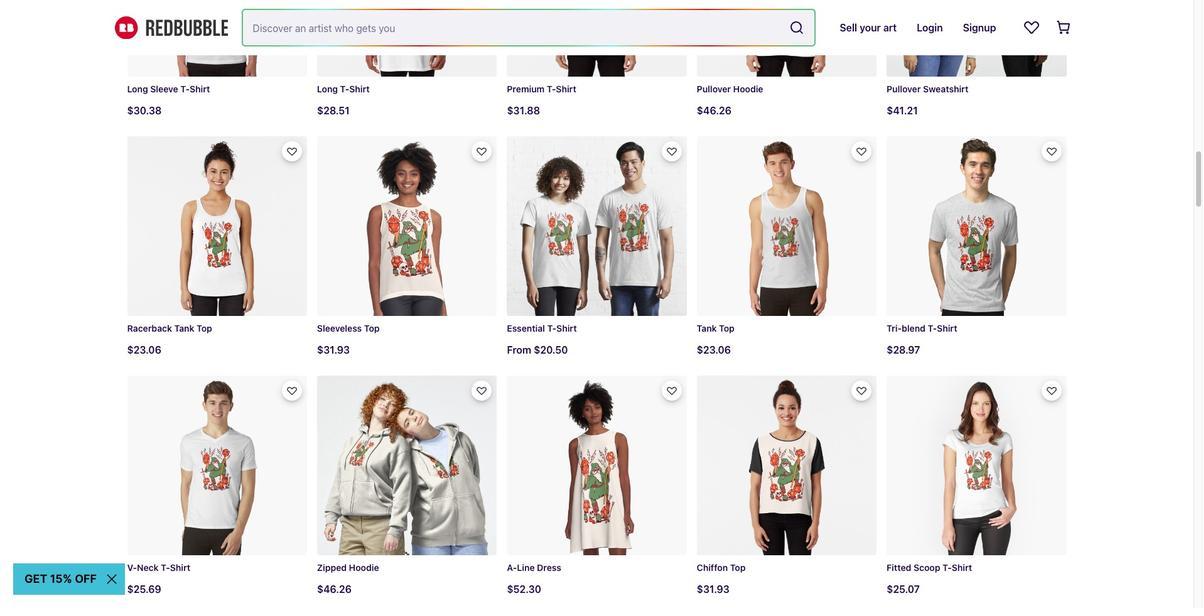Task type: locate. For each thing, give the bounding box(es) containing it.
0 vertical spatial $46.26
[[697, 105, 732, 116]]

1 horizontal spatial $31.93
[[697, 584, 730, 595]]

hoodie for zipped hoodie
[[349, 563, 379, 573]]

v-neck t-shirt
[[127, 563, 191, 573]]

$46.26 down pullover hoodie on the top of the page
[[697, 105, 732, 116]]

$25.69
[[127, 584, 161, 595]]

0 horizontal spatial pullover
[[697, 84, 731, 94]]

$23.06 down racerback
[[127, 344, 161, 356]]

long t-shirt
[[317, 84, 370, 94]]

essential t-shirt
[[507, 323, 577, 334]]

shirt right 'blend' at bottom right
[[937, 323, 958, 334]]

blend
[[902, 323, 926, 334]]

shirt up $28.51
[[350, 84, 370, 94]]

1 $23.06 from the left
[[127, 344, 161, 356]]

1 long from the left
[[127, 84, 148, 94]]

shirt right sleeve
[[190, 84, 210, 94]]

pullover
[[697, 84, 731, 94], [887, 84, 921, 94]]

t- right neck
[[161, 563, 170, 573]]

fitted scoop t-shirt
[[887, 563, 973, 573]]

zipped
[[317, 563, 347, 573]]

top for sleeveless
[[364, 323, 380, 334]]

long up $28.51
[[317, 84, 338, 94]]

pullover for $41.21
[[887, 84, 921, 94]]

chiffon
[[697, 563, 728, 573]]

1 horizontal spatial tank
[[697, 323, 717, 334]]

hoodie
[[734, 84, 764, 94], [349, 563, 379, 573]]

pullover for $46.26
[[697, 84, 731, 94]]

line
[[517, 563, 535, 573]]

1 vertical spatial $46.26
[[317, 584, 352, 595]]

sweatshirt
[[924, 84, 969, 94]]

$20.50
[[534, 344, 568, 356]]

1 pullover from the left
[[697, 84, 731, 94]]

1 horizontal spatial long
[[317, 84, 338, 94]]

1 horizontal spatial hoodie
[[734, 84, 764, 94]]

racerback tank top
[[127, 323, 212, 334]]

0 horizontal spatial hoodie
[[349, 563, 379, 573]]

$31.93
[[317, 344, 350, 356], [697, 584, 730, 595]]

0 horizontal spatial $23.06
[[127, 344, 161, 356]]

None field
[[243, 10, 815, 45]]

2 pullover from the left
[[887, 84, 921, 94]]

0 horizontal spatial $31.93
[[317, 344, 350, 356]]

dress
[[537, 563, 562, 573]]

0 horizontal spatial long
[[127, 84, 148, 94]]

1 horizontal spatial $46.26
[[697, 105, 732, 116]]

from
[[507, 344, 532, 356]]

neck
[[137, 563, 159, 573]]

t- up $20.50
[[548, 323, 557, 334]]

sleeveless
[[317, 323, 362, 334]]

shirt
[[190, 84, 210, 94], [556, 84, 577, 94], [350, 84, 370, 94], [557, 323, 577, 334], [937, 323, 958, 334], [170, 563, 191, 573], [952, 563, 973, 573]]

$31.93 down sleeveless
[[317, 344, 350, 356]]

t- right scoop
[[943, 563, 952, 573]]

$23.06 down "tank top"
[[697, 344, 731, 356]]

1 vertical spatial hoodie
[[349, 563, 379, 573]]

2 long from the left
[[317, 84, 338, 94]]

pullover sweatshirt
[[887, 84, 969, 94]]

0 vertical spatial hoodie
[[734, 84, 764, 94]]

$46.26 for zipped
[[317, 584, 352, 595]]

$31.93 down chiffon
[[697, 584, 730, 595]]

t- right 'blend' at bottom right
[[928, 323, 937, 334]]

0 horizontal spatial tank
[[174, 323, 194, 334]]

t- up $28.51
[[340, 84, 350, 94]]

$46.26
[[697, 105, 732, 116], [317, 584, 352, 595]]

long up $30.38
[[127, 84, 148, 94]]

Search term search field
[[243, 10, 785, 45]]

0 horizontal spatial $46.26
[[317, 584, 352, 595]]

$23.06
[[127, 344, 161, 356], [697, 344, 731, 356]]

top
[[197, 323, 212, 334], [364, 323, 380, 334], [719, 323, 735, 334], [731, 563, 746, 573]]

t-
[[181, 84, 190, 94], [547, 84, 556, 94], [340, 84, 350, 94], [548, 323, 557, 334], [928, 323, 937, 334], [161, 563, 170, 573], [943, 563, 952, 573]]

t- right sleeve
[[181, 84, 190, 94]]

tank
[[174, 323, 194, 334], [697, 323, 717, 334]]

$31.93 for chiffon
[[697, 584, 730, 595]]

1 horizontal spatial pullover
[[887, 84, 921, 94]]

a-line dress
[[507, 563, 562, 573]]

2 $23.06 from the left
[[697, 344, 731, 356]]

1 vertical spatial $31.93
[[697, 584, 730, 595]]

1 tank from the left
[[174, 323, 194, 334]]

$46.26 down zipped
[[317, 584, 352, 595]]

0 vertical spatial $31.93
[[317, 344, 350, 356]]

shirt up $20.50
[[557, 323, 577, 334]]

$23.06 for racerback
[[127, 344, 161, 356]]

long
[[127, 84, 148, 94], [317, 84, 338, 94]]

1 horizontal spatial $23.06
[[697, 344, 731, 356]]



Task type: vqa. For each thing, say whether or not it's contained in the screenshot.


Task type: describe. For each thing, give the bounding box(es) containing it.
$28.51
[[317, 105, 350, 116]]

top for chiffon
[[731, 563, 746, 573]]

zipped hoodie
[[317, 563, 379, 573]]

$52.30
[[507, 584, 542, 595]]

chiffon top
[[697, 563, 746, 573]]

pullover hoodie
[[697, 84, 764, 94]]

$28.97
[[887, 344, 921, 356]]

$23.06 for tank
[[697, 344, 731, 356]]

shirt right neck
[[170, 563, 191, 573]]

shirt right premium
[[556, 84, 577, 94]]

sleeveless top
[[317, 323, 380, 334]]

a-
[[507, 563, 517, 573]]

essential
[[507, 323, 545, 334]]

$31.88
[[507, 105, 540, 116]]

t- right premium
[[547, 84, 556, 94]]

sleeve
[[150, 84, 178, 94]]

top for tank
[[719, 323, 735, 334]]

tank top
[[697, 323, 735, 334]]

$31.93 for sleeveless
[[317, 344, 350, 356]]

tri-
[[887, 323, 902, 334]]

scoop
[[914, 563, 941, 573]]

v-
[[127, 563, 137, 573]]

hoodie for pullover hoodie
[[734, 84, 764, 94]]

tri-blend t-shirt
[[887, 323, 958, 334]]

shirt right scoop
[[952, 563, 973, 573]]

premium t-shirt
[[507, 84, 577, 94]]

premium
[[507, 84, 545, 94]]

redbubble logo image
[[115, 16, 228, 39]]

long sleeve t-shirt
[[127, 84, 210, 94]]

fitted
[[887, 563, 912, 573]]

long for $28.51
[[317, 84, 338, 94]]

long for $30.38
[[127, 84, 148, 94]]

$25.07
[[887, 584, 920, 595]]

$30.38
[[127, 105, 162, 116]]

racerback
[[127, 323, 172, 334]]

2 tank from the left
[[697, 323, 717, 334]]

$41.21
[[887, 105, 918, 116]]

$46.26 for pullover
[[697, 105, 732, 116]]

from $20.50
[[507, 344, 568, 356]]



